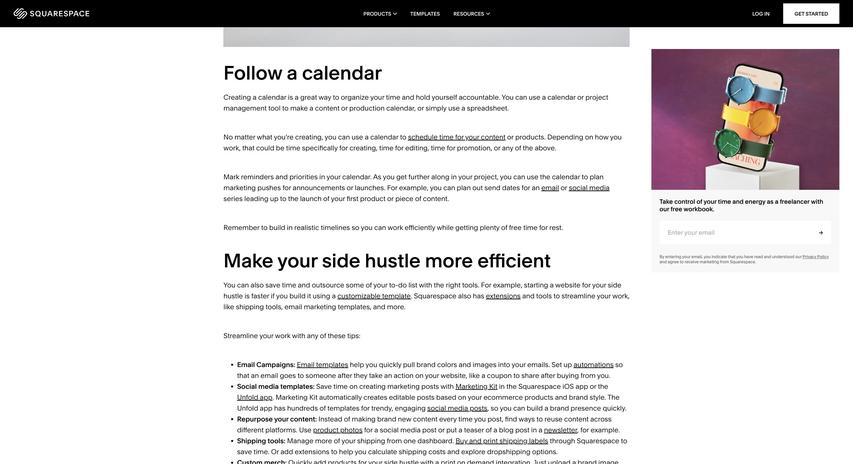 Task type: describe. For each thing, give the bounding box(es) containing it.
for left rest.
[[539, 224, 548, 232]]

simply
[[426, 104, 447, 112]]

mark
[[224, 173, 239, 181]]

follow
[[224, 61, 282, 84]]

content down . marketing kit automatically creates editable posts based on your ecommerce products and brand style. the unfold app has hundreds of templates for trendy, engaging
[[413, 416, 438, 424]]

of left 'these'
[[320, 332, 326, 340]]

can inside the you can also save time and outsource some of your to-do list with the right tools. for example, starting a website for your side hustle is faster if you build it using a
[[237, 281, 249, 290]]

dashboard.
[[418, 437, 454, 446]]

calculate
[[368, 448, 397, 456]]

calendar inside the mark reminders and priorities in your calendar. as you get further along in your project, you can use the calendar to plan marketing pushes for announcements or launches. for example, you can plan out send dates for an
[[552, 173, 580, 181]]

dropshipping
[[487, 448, 531, 456]]

to down quickly.
[[621, 437, 627, 446]]

streamline your work with any of these tips:
[[224, 332, 361, 340]]

or right email link
[[561, 184, 567, 192]]

get started link
[[783, 3, 840, 24]]

customizable template . squarespace also has extensions
[[338, 292, 521, 300]]

templates link
[[410, 0, 440, 27]]

photos
[[340, 426, 363, 435]]

content inside creating a calendar is a great way to organize your time and hold yourself accountable. you can use a calendar or project management tool to make a content or production calendar, or simply use a spreadsheet.
[[315, 104, 340, 112]]

unfold inside . marketing kit automatically creates editable posts based on your ecommerce products and brand style. the unfold app has hundreds of templates for trendy, engaging
[[237, 405, 258, 413]]

along
[[431, 173, 450, 181]]

you up content.
[[430, 184, 442, 192]]

in up the announcements
[[319, 173, 325, 181]]

free inside take control of your time and energy as a freelancer with our free workbook.
[[671, 205, 682, 213]]

2 post from the left
[[515, 426, 530, 435]]

your inside the series leading up to the launch of your first product or piece of content.
[[331, 195, 345, 203]]

posts inside social media templates: save time on creating marketing posts with marketing kit in the squarespace ios app or the unfold app
[[421, 383, 439, 391]]

save for time
[[266, 281, 280, 290]]

explore
[[461, 448, 486, 456]]

or down hold
[[418, 104, 424, 112]]

and inside creating a calendar is a great way to organize your time and hold yourself accountable. you can use a calendar or project management tool to make a content or production calendar, or simply use a spreadsheet.
[[402, 93, 414, 101]]

products button
[[364, 0, 397, 27]]

streamline
[[224, 332, 258, 340]]

example, inside the you can also save time and outsource some of your to-do list with the right tools. for example, starting a website for your side hustle is faster if you build it using a
[[493, 281, 522, 290]]

matter
[[235, 133, 255, 141]]

from inside by entering your email, you indicate that you have read and understood our privacy policy and agree         to receive marketing from squarespace.
[[720, 259, 729, 265]]

0 vertical spatial help
[[350, 361, 364, 369]]

you inside or products. depending on how you work, that could be time specifically for creating, time for editing, time for promotion, or any of the above.
[[610, 133, 622, 141]]

with inside the you can also save time and outsource some of your to-do list with the right tools. for example, starting a website for your side hustle is faster if you build it using a
[[419, 281, 432, 290]]

customizable template link
[[338, 292, 411, 300]]

and up website,
[[459, 361, 471, 369]]

you're
[[274, 133, 294, 141]]

0 vertical spatial creating,
[[295, 133, 323, 141]]

2 horizontal spatial social
[[569, 184, 588, 192]]

0 horizontal spatial any
[[307, 332, 318, 340]]

1 horizontal spatial social
[[427, 405, 446, 413]]

as
[[373, 173, 381, 181]]

of inside . marketing kit automatically creates editable posts based on your ecommerce products and brand style. the unfold app has hundreds of templates for trendy, engaging
[[320, 405, 326, 413]]

project,
[[474, 173, 499, 181]]

on inside or products. depending on how you work, that could be time specifically for creating, time for editing, time for promotion, or any of the above.
[[585, 133, 593, 141]]

automations link
[[574, 361, 614, 369]]

save
[[316, 383, 332, 391]]

for down no matter what you're creating, you can use a calendar to schedule time for your content
[[339, 144, 348, 152]]

options.
[[532, 448, 558, 456]]

or left put
[[438, 426, 445, 435]]

to inside the mark reminders and priorities in your calendar. as you get further along in your project, you can use the calendar to plan marketing pushes for announcements or launches. for example, you can plan out send dates for an
[[582, 173, 588, 181]]

0 horizontal spatial build
[[269, 224, 285, 232]]

make
[[224, 249, 273, 272]]

reminders
[[241, 173, 274, 181]]

hundreds
[[287, 405, 318, 413]]

0 horizontal spatial more
[[315, 437, 332, 446]]

1 horizontal spatial .
[[411, 292, 412, 300]]

posts inside . marketing kit automatically creates editable posts based on your ecommerce products and brand style. the unfold app has hundreds of templates for trendy, engaging
[[417, 394, 435, 402]]

0 vertical spatial templates
[[316, 361, 348, 369]]

1 vertical spatial free
[[509, 224, 522, 232]]

with inside social media templates: save time on creating marketing posts with marketing kit in the squarespace ios app or the unfold app
[[441, 383, 454, 391]]

the down you.
[[598, 383, 608, 391]]

manage
[[287, 437, 314, 446]]

you right timelines
[[361, 224, 373, 232]]

that inside by entering your email, you indicate that you have read and understood our privacy policy and agree         to receive marketing from squarespace.
[[728, 255, 736, 260]]

no
[[224, 133, 233, 141]]

marketing inside social media templates: save time on creating marketing posts with marketing kit in the squarespace ios app or the unfold app
[[387, 383, 420, 391]]

and right "read" on the right of the page
[[764, 255, 771, 260]]

list
[[409, 281, 418, 290]]

resources button
[[454, 0, 490, 27]]

take
[[660, 198, 673, 206]]

log
[[752, 10, 763, 17]]

depending
[[547, 133, 584, 141]]

policy
[[818, 255, 829, 260]]

website
[[555, 281, 581, 290]]

content up promotion,
[[481, 133, 506, 141]]

mark reminders and priorities in your calendar. as you get further along in your project, you can use the calendar to plan marketing pushes for announcements or launches. for example, you can plan out send dates for an
[[224, 173, 605, 192]]

and left agree
[[660, 259, 667, 265]]

you can also save time and outsource some of your to-do list with the right tools. for example, starting a website for your side hustle is faster if you build it using a
[[224, 281, 623, 300]]

social media posts link
[[427, 405, 488, 413]]

templates,
[[338, 303, 372, 311]]

kit inside . marketing kit automatically creates editable posts based on your ecommerce products and brand style. the unfold app has hundreds of templates for trendy, engaging
[[309, 394, 318, 402]]

take
[[369, 372, 383, 380]]

2 vertical spatial posts
[[470, 405, 488, 413]]

quickly
[[379, 361, 402, 369]]

that inside or products. depending on how you work, that could be time specifically for creating, time for editing, time for promotion, or any of the above.
[[242, 144, 255, 152]]

0 horizontal spatial ,
[[488, 405, 489, 413]]

time inside instead of making brand new content every time you post, find ways to reuse content across different platforms. use
[[458, 416, 473, 424]]

to inside instead of making brand new content every time you post, find ways to reuse content across different platforms. use
[[537, 416, 543, 424]]

from inside so that an email goes to someone after they take an action on your website, like a coupon to share after buying from you.
[[581, 372, 596, 380]]

of inside instead of making brand new content every time you post, find ways to reuse content across different platforms. use
[[344, 416, 350, 424]]

or left products.
[[507, 133, 514, 141]]

could
[[256, 144, 274, 152]]

to right remember
[[261, 224, 268, 232]]

out
[[473, 184, 483, 192]]

in left realistic
[[287, 224, 293, 232]]

they
[[354, 372, 367, 380]]

into
[[498, 361, 510, 369]]

if
[[271, 292, 275, 300]]

goes
[[280, 372, 296, 380]]

of down product photos link
[[334, 437, 340, 446]]

while
[[437, 224, 454, 232]]

to up editing, on the top of page
[[400, 133, 406, 141]]

shipping up 'dropshipping'
[[500, 437, 528, 446]]

social media templates: save time on creating marketing posts with marketing kit in the squarespace ios app or the unfold app
[[237, 383, 610, 402]]

template
[[382, 292, 411, 300]]

example.
[[591, 426, 620, 435]]

to up templates: on the bottom
[[298, 372, 304, 380]]

for right dates
[[522, 184, 530, 192]]

by
[[660, 255, 664, 260]]

to right "way"
[[333, 93, 339, 101]]

app inside . marketing kit automatically creates editable posts based on your ecommerce products and brand style. the unfold app has hundreds of templates for trendy, engaging
[[260, 405, 273, 413]]

privacy
[[803, 255, 817, 260]]

get
[[396, 173, 407, 181]]

and down customizable template link
[[373, 303, 385, 311]]

or down organize
[[341, 104, 348, 112]]

brand inside . marketing kit automatically creates editable posts based on your ecommerce products and brand style. the unfold app has hundreds of templates for trendy, engaging
[[569, 394, 588, 402]]

1 horizontal spatial hustle
[[365, 249, 421, 272]]

schedule
[[408, 133, 438, 141]]

pushes
[[258, 184, 281, 192]]

is inside creating a calendar is a great way to organize your time and hold yourself accountable. you can use a calendar or project management tool to make a content or production calendar, or simply use a spreadsheet.
[[288, 93, 293, 101]]

for down the schedule time for your content link
[[447, 144, 455, 152]]

freelancer
[[780, 198, 810, 206]]

save for time.
[[237, 448, 252, 456]]

you inside creating a calendar is a great way to organize your time and hold yourself accountable. you can use a calendar or project management tool to make a content or production calendar, or simply use a spreadsheet.
[[502, 93, 514, 101]]

brand right pull
[[417, 361, 436, 369]]

marketing inside the mark reminders and priorities in your calendar. as you get further along in your project, you can use the calendar to plan marketing pushes for announcements or launches. for example, you can plan out send dates for an
[[224, 184, 256, 192]]

of inside take control of your time and energy as a freelancer with our free workbook.
[[697, 198, 703, 206]]

for right pushes
[[283, 184, 291, 192]]

in right along
[[451, 173, 457, 181]]

our inside take control of your time and energy as a freelancer with our free workbook.
[[660, 205, 669, 213]]

images
[[473, 361, 497, 369]]

and inside through squarespace to save time. or add extensions to help you calculate shipping costs and explore dropshipping options.
[[447, 448, 460, 456]]

product inside the series leading up to the launch of your first product or piece of content.
[[360, 195, 386, 203]]

or inside the series leading up to the launch of your first product or piece of content.
[[387, 195, 394, 203]]

started
[[806, 10, 828, 17]]

marketing inside social media templates: save time on creating marketing posts with marketing kit in the squarespace ios app or the unfold app
[[456, 383, 488, 391]]

1 horizontal spatial ,
[[577, 426, 579, 435]]

like inside and tools to streamline your work, like shipping tools, email marketing templates, and more.
[[224, 303, 234, 311]]

2 after from the left
[[541, 372, 555, 380]]

receive
[[685, 259, 699, 265]]

a inside so that an email goes to someone after they take an action on your website, like a coupon to share after buying from you.
[[482, 372, 485, 380]]

time right 'be'
[[286, 144, 300, 152]]

and inside the you can also save time and outsource some of your to-do list with the right tools. for example, starting a website for your side hustle is faster if you build it using a
[[298, 281, 310, 290]]

you up specifically
[[325, 133, 337, 141]]

of right plenty
[[501, 224, 508, 232]]

to inside by entering your email, you indicate that you have read and understood our privacy policy and agree         to receive marketing from squarespace.
[[680, 259, 684, 265]]

product photos for a social media post or put a teaser of a blog post in a newsletter , for example.
[[313, 426, 620, 435]]

social media link
[[569, 184, 610, 192]]

get
[[795, 10, 805, 17]]

hustle inside the you can also save time and outsource some of your to-do list with the right tools. for example, starting a website for your side hustle is faster if you build it using a
[[224, 292, 243, 300]]

across
[[590, 416, 612, 424]]

to-
[[389, 281, 398, 290]]

up inside the series leading up to the launch of your first product or piece of content.
[[270, 195, 279, 203]]

0 vertical spatial more
[[425, 249, 473, 272]]

and down teaser
[[469, 437, 482, 446]]

content.
[[423, 195, 449, 203]]

work, inside and tools to streamline your work, like shipping tools, email marketing templates, and more.
[[613, 292, 630, 300]]

these
[[328, 332, 346, 340]]

you right as
[[383, 173, 395, 181]]

the inside the series leading up to the launch of your first product or piece of content.
[[288, 195, 298, 203]]

time left rest.
[[523, 224, 538, 232]]

the
[[608, 394, 620, 402]]

in up labels
[[531, 426, 537, 435]]

plenty
[[480, 224, 500, 232]]

1 vertical spatial product
[[313, 426, 339, 435]]

2 vertical spatial so
[[491, 405, 498, 413]]

by entering your email, you indicate that you have read and understood our privacy policy and agree         to receive marketing from squarespace.
[[660, 255, 829, 265]]

0 vertical spatial email
[[542, 184, 559, 192]]

right
[[446, 281, 461, 290]]

1 vertical spatial plan
[[457, 184, 471, 192]]

or right promotion,
[[494, 144, 501, 152]]

marketing inside . marketing kit automatically creates editable posts based on your ecommerce products and brand style. the unfold app has hundreds of templates for trendy, engaging
[[276, 394, 308, 402]]

newsletter link
[[544, 426, 577, 435]]

to inside and tools to streamline your work, like shipping tools, email marketing templates, and more.
[[554, 292, 560, 300]]

trendy,
[[371, 405, 393, 413]]

work, inside or products. depending on how you work, that could be time specifically for creating, time for editing, time for promotion, or any of the above.
[[224, 144, 241, 152]]

media inside social media templates: save time on creating marketing posts with marketing kit in the squarespace ios app or the unfold app
[[258, 383, 279, 391]]

so inside so that an email goes to someone after they take an action on your website, like a coupon to share after buying from you.
[[615, 361, 623, 369]]

for inside . marketing kit automatically creates editable posts based on your ecommerce products and brand style. the unfold app has hundreds of templates for trendy, engaging
[[361, 405, 370, 413]]

for down making
[[364, 426, 373, 435]]

shipping
[[237, 437, 266, 446]]

how
[[595, 133, 609, 141]]

the up ecommerce
[[507, 383, 517, 391]]

for left editing, on the top of page
[[395, 144, 404, 152]]

2 email from the left
[[297, 361, 315, 369]]

1 horizontal spatial plan
[[590, 173, 604, 181]]

side inside the you can also save time and outsource some of your to-do list with the right tools. for example, starting a website for your side hustle is faster if you build it using a
[[608, 281, 622, 290]]

you left have
[[736, 255, 743, 260]]

0 horizontal spatial an
[[251, 372, 259, 380]]

an inside the mark reminders and priorities in your calendar. as you get further along in your project, you can use the calendar to plan marketing pushes for announcements or launches. for example, you can plan out send dates for an
[[532, 184, 540, 192]]

platforms.
[[265, 426, 297, 435]]

or products. depending on how you work, that could be time specifically for creating, time for editing, time for promotion, or any of the above.
[[224, 133, 623, 152]]

or inside the mark reminders and priorities in your calendar. as you get further along in your project, you can use the calendar to plan marketing pushes for announcements or launches. for example, you can plan out send dates for an
[[347, 184, 353, 192]]

shipping inside through squarespace to save time. or add extensions to help you calculate shipping costs and explore dropshipping options.
[[399, 448, 427, 456]]

and down starting
[[522, 292, 535, 300]]

resources
[[454, 10, 484, 17]]

newsletter
[[544, 426, 577, 435]]

0 vertical spatial app
[[576, 383, 588, 391]]

of up print
[[486, 426, 492, 435]]

products.
[[515, 133, 546, 141]]

and tools to streamline your work, like shipping tools, email marketing templates, and more.
[[224, 292, 631, 311]]

kit inside social media templates: save time on creating marketing posts with marketing kit in the squarespace ios app or the unfold app
[[489, 383, 498, 391]]

coupon
[[487, 372, 512, 380]]

creating, inside or products. depending on how you work, that could be time specifically for creating, time for editing, time for promotion, or any of the above.
[[350, 144, 378, 152]]

getting
[[455, 224, 478, 232]]

or left project
[[577, 93, 584, 101]]

editable
[[389, 394, 415, 402]]

shipping up calculate
[[357, 437, 385, 446]]

to left share
[[514, 372, 520, 380]]

time right schedule at the top of the page
[[439, 133, 454, 141]]

use inside the mark reminders and priorities in your calendar. as you get further along in your project, you can use the calendar to plan marketing pushes for announcements or launches. for example, you can plan out send dates for an
[[527, 173, 539, 181]]

time down no matter what you're creating, you can use a calendar to schedule time for your content
[[379, 144, 394, 152]]

or inside social media templates: save time on creating marketing posts with marketing kit in the squarespace ios app or the unfold app
[[590, 383, 596, 391]]

you up dates
[[500, 173, 512, 181]]

your inside and tools to streamline your work, like shipping tools, email marketing templates, and more.
[[597, 292, 611, 300]]

for left example.
[[581, 426, 589, 435]]



Task type: locate. For each thing, give the bounding box(es) containing it.
the inside the you can also save time and outsource some of your to-do list with the right tools. for example, starting a website for your side hustle is faster if you build it using a
[[434, 281, 444, 290]]

marketing
[[224, 184, 256, 192], [700, 259, 719, 265], [304, 303, 336, 311], [387, 383, 420, 391]]

from down the automations
[[581, 372, 596, 380]]

hold
[[416, 93, 430, 101]]

1 post from the left
[[422, 426, 437, 435]]

brand up presence
[[569, 394, 588, 402]]

log             in
[[752, 10, 770, 17]]

templates up someone
[[316, 361, 348, 369]]

time inside social media templates: save time on creating marketing posts with marketing kit in the squarespace ios app or the unfold app
[[334, 383, 348, 391]]

1 horizontal spatial you
[[502, 93, 514, 101]]

agree
[[668, 259, 679, 265]]

help up they
[[350, 361, 364, 369]]

accountable.
[[459, 93, 500, 101]]

announcements
[[293, 184, 345, 192]]

is inside the you can also save time and outsource some of your to-do list with the right tools. for example, starting a website for your side hustle is faster if you build it using a
[[245, 292, 250, 300]]

1 vertical spatial from
[[581, 372, 596, 380]]

faster
[[251, 292, 269, 300]]

0 horizontal spatial also
[[251, 281, 264, 290]]

series leading up to the launch of your first product or piece of content.
[[224, 184, 611, 203]]

send
[[485, 184, 501, 192]]

templates
[[410, 10, 440, 17]]

save down shipping at the bottom left
[[237, 448, 252, 456]]

Enter your email email field
[[660, 221, 809, 245]]

creating, down no matter what you're creating, you can use a calendar to schedule time for your content
[[350, 144, 378, 152]]

1 vertical spatial app
[[260, 394, 273, 402]]

email
[[237, 361, 255, 369], [297, 361, 315, 369]]

and inside take control of your time and energy as a freelancer with our free workbook.
[[733, 198, 744, 206]]

in up ecommerce
[[499, 383, 505, 391]]

or up first
[[347, 184, 353, 192]]

1 vertical spatial side
[[608, 281, 622, 290]]

of up customizable template link
[[366, 281, 372, 290]]

creating
[[224, 93, 251, 101]]

you inside through squarespace to save time. or add extensions to help you calculate shipping costs and explore dropshipping options.
[[355, 448, 367, 456]]

1 vertical spatial that
[[728, 255, 736, 260]]

unfold inside social media templates: save time on creating marketing posts with marketing kit in the squarespace ios app or the unfold app
[[237, 394, 258, 402]]

extensions
[[486, 292, 521, 300], [295, 448, 329, 456]]

1 horizontal spatial squarespace
[[519, 383, 561, 391]]

1 vertical spatial build
[[290, 292, 306, 300]]

repurpose
[[237, 416, 273, 424]]

on inside so that an email goes to someone after they take an action on your website, like a coupon to share after buying from you.
[[415, 372, 424, 380]]

ways
[[519, 416, 535, 424]]

0 horizontal spatial our
[[660, 205, 669, 213]]

the left launch
[[288, 195, 298, 203]]

0 vertical spatial for
[[387, 184, 398, 192]]

0 vertical spatial up
[[270, 195, 279, 203]]

or left piece
[[387, 195, 394, 203]]

0 vertical spatial social
[[569, 184, 588, 192]]

unfold down unfold app link
[[237, 405, 258, 413]]

also inside the you can also save time and outsource some of your to-do list with the right tools. for example, starting a website for your side hustle is faster if you build it using a
[[251, 281, 264, 290]]

marketing inside by entering your email, you indicate that you have read and understood our privacy policy and agree         to receive marketing from squarespace.
[[700, 259, 719, 265]]

1 vertical spatial creating,
[[350, 144, 378, 152]]

up down pushes
[[270, 195, 279, 203]]

0 horizontal spatial from
[[387, 437, 402, 446]]

engaging
[[395, 405, 426, 413]]

colors
[[437, 361, 457, 369]]

shipping tools: manage more of your shipping from one dashboard. buy and print shipping labels
[[237, 437, 548, 446]]

posts down so that an email goes to someone after they take an action on your website, like a coupon to share after buying from you.
[[421, 383, 439, 391]]

after left they
[[338, 372, 352, 380]]

1 horizontal spatial also
[[458, 292, 471, 300]]

1 horizontal spatial so
[[491, 405, 498, 413]]

content down "way"
[[315, 104, 340, 112]]

0 horizontal spatial is
[[245, 292, 250, 300]]

free left the workbook.
[[671, 205, 682, 213]]

post down ways
[[515, 426, 530, 435]]

workbook.
[[684, 205, 714, 213]]

1 vertical spatial up
[[564, 361, 572, 369]]

you inside the you can also save time and outsource some of your to-do list with the right tools. for example, starting a website for your side hustle is faster if you build it using a
[[276, 292, 288, 300]]

squarespace logo image
[[14, 8, 89, 19]]

1 vertical spatial also
[[458, 292, 471, 300]]

0 vertical spatial example,
[[399, 184, 429, 192]]

through squarespace to save time. or add extensions to help you calculate shipping costs and explore dropshipping options.
[[237, 437, 629, 456]]

of right control
[[697, 198, 703, 206]]

your inside . marketing kit automatically creates editable posts based on your ecommerce products and brand style. the unfold app has hundreds of templates for trendy, engaging
[[468, 394, 482, 402]]

2 unfold from the top
[[237, 405, 258, 413]]

for inside the you can also save time and outsource some of your to-do list with the right tools. for example, starting a website for your side hustle is faster if you build it using a
[[481, 281, 491, 290]]

0 horizontal spatial you
[[224, 281, 236, 290]]

you right the email,
[[704, 255, 711, 260]]

series
[[224, 195, 243, 203]]

0 vertical spatial save
[[266, 281, 280, 290]]

social right email link
[[569, 184, 588, 192]]

your inside so that an email goes to someone after they take an action on your website, like a coupon to share after buying from you.
[[425, 372, 439, 380]]

after
[[338, 372, 352, 380], [541, 372, 555, 380]]

time up automatically on the left bottom of the page
[[334, 383, 348, 391]]

1 horizontal spatial any
[[502, 144, 513, 152]]

0 vertical spatial extensions
[[486, 292, 521, 300]]

templates inside . marketing kit automatically creates editable posts based on your ecommerce products and brand style. the unfold app has hundreds of templates for trendy, engaging
[[328, 405, 360, 413]]

to right agree
[[680, 259, 684, 265]]

2 vertical spatial squarespace
[[577, 437, 619, 446]]

or up style.
[[590, 383, 596, 391]]

1 horizontal spatial marketing
[[456, 383, 488, 391]]

0 horizontal spatial so
[[352, 224, 359, 232]]

to right tools
[[554, 292, 560, 300]]

you up take
[[366, 361, 377, 369]]

shipping
[[236, 303, 264, 311], [357, 437, 385, 446], [500, 437, 528, 446], [399, 448, 427, 456]]

it
[[307, 292, 311, 300]]

products
[[364, 10, 391, 17]]

the inside or products. depending on how you work, that could be time specifically for creating, time for editing, time for promotion, or any of the above.
[[523, 144, 533, 152]]

that up the social
[[237, 372, 249, 380]]

management
[[224, 104, 267, 112]]

energy
[[745, 198, 766, 206]]

brand up reuse
[[550, 405, 569, 413]]

time down schedule at the top of the page
[[431, 144, 445, 152]]

work up the campaigns:
[[275, 332, 291, 340]]

shipping inside and tools to streamline your work, like shipping tools, email marketing templates, and more.
[[236, 303, 264, 311]]

. inside . marketing kit automatically creates editable posts based on your ecommerce products and brand style. the unfold app has hundreds of templates for trendy, engaging
[[273, 394, 274, 402]]

1 horizontal spatial save
[[266, 281, 280, 290]]

you up spreadsheet.
[[502, 93, 514, 101]]

2 vertical spatial build
[[527, 405, 543, 413]]

from
[[720, 259, 729, 265], [581, 372, 596, 380], [387, 437, 402, 446]]

social up shipping tools: manage more of your shipping from one dashboard. buy and print shipping labels
[[380, 426, 399, 435]]

in inside social media templates: save time on creating marketing posts with marketing kit in the squarespace ios app or the unfold app
[[499, 383, 505, 391]]

get started
[[795, 10, 828, 17]]

None submit
[[809, 221, 831, 245]]

plan
[[590, 173, 604, 181], [457, 184, 471, 192]]

1 horizontal spatial work
[[388, 224, 403, 232]]

extensions inside through squarespace to save time. or add extensions to help you calculate shipping costs and explore dropshipping options.
[[295, 448, 329, 456]]

tools,
[[266, 303, 283, 311]]

1 vertical spatial has
[[274, 405, 286, 413]]

posts down marketing kit link
[[470, 405, 488, 413]]

use
[[299, 426, 312, 435]]

an
[[532, 184, 540, 192], [251, 372, 259, 380], [384, 372, 392, 380]]

extensions link
[[486, 292, 521, 300]]

product
[[360, 195, 386, 203], [313, 426, 339, 435]]

build left realistic
[[269, 224, 285, 232]]

presence
[[571, 405, 601, 413]]

of down the announcements
[[323, 195, 330, 203]]

kit
[[489, 383, 498, 391], [309, 394, 318, 402]]

0 horizontal spatial side
[[322, 249, 360, 272]]

any left 'these'
[[307, 332, 318, 340]]

tips:
[[347, 332, 361, 340]]

1 vertical spatial .
[[273, 394, 274, 402]]

1 vertical spatial kit
[[309, 394, 318, 402]]

time up tools,
[[282, 281, 296, 290]]

any inside or products. depending on how you work, that could be time specifically for creating, time for editing, time for promotion, or any of the above.
[[502, 144, 513, 152]]

brand inside instead of making brand new content every time you post, find ways to reuse content across different platforms. use
[[377, 416, 396, 424]]

0 horizontal spatial work
[[275, 332, 291, 340]]

0 horizontal spatial creating,
[[295, 133, 323, 141]]

first
[[347, 195, 359, 203]]

squarespace.
[[730, 259, 756, 265]]

save inside through squarespace to save time. or add extensions to help you calculate shipping costs and explore dropshipping options.
[[237, 448, 252, 456]]

more down product photos link
[[315, 437, 332, 446]]

efficient
[[478, 249, 551, 272]]

1 vertical spatial squarespace
[[519, 383, 561, 391]]

of up photos
[[344, 416, 350, 424]]

you left calculate
[[355, 448, 367, 456]]

1 horizontal spatial for
[[481, 281, 491, 290]]

0 horizontal spatial after
[[338, 372, 352, 380]]

email inside and tools to streamline your work, like shipping tools, email marketing templates, and more.
[[285, 303, 302, 311]]

of right piece
[[415, 195, 421, 203]]

build left it
[[290, 292, 306, 300]]

has down tools.
[[473, 292, 484, 300]]

templates down automatically on the left bottom of the page
[[328, 405, 360, 413]]

marketing inside and tools to streamline your work, like shipping tools, email marketing templates, and more.
[[304, 303, 336, 311]]

1 after from the left
[[338, 372, 352, 380]]

for up promotion,
[[455, 133, 464, 141]]

1 vertical spatial ,
[[577, 426, 579, 435]]

have
[[744, 255, 754, 260]]

on inside social media templates: save time on creating marketing posts with marketing kit in the squarespace ios app or the unfold app
[[349, 383, 358, 391]]

app
[[576, 383, 588, 391], [260, 394, 273, 402], [260, 405, 273, 413]]

with inside take control of your time and energy as a freelancer with our free workbook.
[[811, 198, 824, 206]]

help
[[350, 361, 364, 369], [339, 448, 353, 456]]

on inside . marketing kit automatically creates editable posts based on your ecommerce products and brand style. the unfold app has hundreds of templates for trendy, engaging
[[458, 394, 466, 402]]

read
[[754, 255, 763, 260]]

to down product photos link
[[331, 448, 337, 456]]

1 vertical spatial extensions
[[295, 448, 329, 456]]

1 vertical spatial so
[[615, 361, 623, 369]]

the up email link
[[540, 173, 550, 181]]

promotion,
[[457, 144, 492, 152]]

to right 'tool'
[[282, 104, 289, 112]]

or
[[577, 93, 584, 101], [341, 104, 348, 112], [418, 104, 424, 112], [507, 133, 514, 141], [494, 144, 501, 152], [347, 184, 353, 192], [561, 184, 567, 192], [387, 195, 394, 203], [590, 383, 596, 391], [438, 426, 445, 435]]

0 horizontal spatial has
[[274, 405, 286, 413]]

more
[[425, 249, 473, 272], [315, 437, 332, 446]]

tool
[[268, 104, 281, 112]]

can inside creating a calendar is a great way to organize your time and hold yourself accountable. you can use a calendar or project management tool to make a content or production calendar, or simply use a spreadsheet.
[[515, 93, 527, 101]]

your inside take control of your time and energy as a freelancer with our free workbook.
[[704, 198, 717, 206]]

to down pushes
[[280, 195, 287, 203]]

1 horizontal spatial extensions
[[486, 292, 521, 300]]

content down presence
[[564, 416, 589, 424]]

time inside the you can also save time and outsource some of your to-do list with the right tools. for example, starting a website for your side hustle is faster if you build it using a
[[282, 281, 296, 290]]

, down presence
[[577, 426, 579, 435]]

so up post,
[[491, 405, 498, 413]]

for inside the you can also save time and outsource some of your to-do list with the right tools. for example, starting a website for your side hustle is faster if you build it using a
[[582, 281, 591, 290]]

build down 'products'
[[527, 405, 543, 413]]

squarespace inside through squarespace to save time. or add extensions to help you calculate shipping costs and explore dropshipping options.
[[577, 437, 619, 446]]

1 horizontal spatial has
[[473, 292, 484, 300]]

unfold down the social
[[237, 394, 258, 402]]

of inside the you can also save time and outsource some of your to-do list with the right tools. for example, starting a website for your side hustle is faster if you build it using a
[[366, 281, 372, 290]]

plan left out
[[457, 184, 471, 192]]

0 horizontal spatial squarespace
[[414, 292, 457, 300]]

0 horizontal spatial for
[[387, 184, 398, 192]]

email,
[[692, 255, 703, 260]]

squarespace inside social media templates: save time on creating marketing posts with marketing kit in the squarespace ios app or the unfold app
[[519, 383, 561, 391]]

our inside by entering your email, you indicate that you have read and understood our privacy policy and agree         to receive marketing from squarespace.
[[796, 255, 802, 260]]

1 vertical spatial work
[[275, 332, 291, 340]]

1 horizontal spatial up
[[564, 361, 572, 369]]

make
[[290, 104, 308, 112]]

0 vertical spatial any
[[502, 144, 513, 152]]

a inside take control of your time and energy as a freelancer with our free workbook.
[[775, 198, 779, 206]]

add
[[281, 448, 293, 456]]

our left privacy
[[796, 255, 802, 260]]

1 vertical spatial more
[[315, 437, 332, 446]]

post up dashboard.
[[422, 426, 437, 435]]

buy and print shipping labels link
[[456, 437, 548, 446]]

0 vertical spatial so
[[352, 224, 359, 232]]

time inside take control of your time and energy as a freelancer with our free workbook.
[[718, 198, 731, 206]]

0 horizontal spatial example,
[[399, 184, 429, 192]]

1 horizontal spatial post
[[515, 426, 530, 435]]

is left faster
[[245, 292, 250, 300]]

example, down "further"
[[399, 184, 429, 192]]

2 vertical spatial email
[[261, 372, 278, 380]]

for
[[387, 184, 398, 192], [481, 281, 491, 290]]

using
[[313, 292, 330, 300]]

1 horizontal spatial an
[[384, 372, 392, 380]]

2 vertical spatial app
[[260, 405, 273, 413]]

automatically
[[319, 394, 362, 402]]

that down matter in the top of the page
[[242, 144, 255, 152]]

customizable
[[338, 292, 381, 300]]

0 vertical spatial ,
[[488, 405, 489, 413]]

0 horizontal spatial up
[[270, 195, 279, 203]]

that inside so that an email goes to someone after they take an action on your website, like a coupon to share after buying from you.
[[237, 372, 249, 380]]

marketing down using
[[304, 303, 336, 311]]

0 vertical spatial from
[[720, 259, 729, 265]]

0 vertical spatial posts
[[421, 383, 439, 391]]

of inside or products. depending on how you work, that could be time specifically for creating, time for editing, time for promotion, or any of the above.
[[515, 144, 521, 152]]

your inside by entering your email, you indicate that you have read and understood our privacy policy and agree         to receive marketing from squarespace.
[[682, 255, 691, 260]]

work left efficiently
[[388, 224, 403, 232]]

making
[[352, 416, 376, 424]]

set
[[552, 361, 562, 369]]

1 horizontal spatial free
[[671, 205, 682, 213]]

templates
[[316, 361, 348, 369], [328, 405, 360, 413]]

1 horizontal spatial email
[[285, 303, 302, 311]]

example, inside the mark reminders and priorities in your calendar. as you get further along in your project, you can use the calendar to plan marketing pushes for announcements or launches. for example, you can plan out send dates for an
[[399, 184, 429, 192]]

of up instead
[[320, 405, 326, 413]]

as
[[767, 198, 774, 206]]

marketing down action
[[387, 383, 420, 391]]

is up make
[[288, 93, 293, 101]]

log             in link
[[752, 10, 770, 17]]

also down tools.
[[458, 292, 471, 300]]

email campaigns: email templates help you quickly pull brand colors and images into your emails. set up automations
[[237, 361, 614, 369]]

1 vertical spatial marketing
[[276, 394, 308, 402]]

take control of your time and energy as a freelancer with our free workbook.
[[660, 198, 824, 213]]

side
[[322, 249, 360, 272], [608, 281, 622, 290]]

help inside through squarespace to save time. or add extensions to help you calculate shipping costs and explore dropshipping options.
[[339, 448, 353, 456]]

an up the social
[[251, 372, 259, 380]]

content
[[315, 104, 340, 112], [481, 133, 506, 141], [413, 416, 438, 424], [564, 416, 589, 424]]

1 vertical spatial posts
[[417, 394, 435, 402]]

up up 'buying'
[[564, 361, 572, 369]]

on down email campaigns: email templates help you quickly pull brand colors and images into your emails. set up automations
[[415, 372, 424, 380]]

your inside creating a calendar is a great way to organize your time and hold yourself accountable. you can use a calendar or project management tool to make a content or production calendar, or simply use a spreadsheet.
[[370, 93, 384, 101]]

1 horizontal spatial build
[[290, 292, 306, 300]]

any
[[502, 144, 513, 152], [307, 332, 318, 340]]

1 vertical spatial templates
[[328, 405, 360, 413]]

0 vertical spatial squarespace
[[414, 292, 457, 300]]

on
[[585, 133, 593, 141], [415, 372, 424, 380], [349, 383, 358, 391], [458, 394, 466, 402]]

1 horizontal spatial product
[[360, 195, 386, 203]]

entering
[[665, 255, 681, 260]]

for down get
[[387, 184, 398, 192]]

to inside the series leading up to the launch of your first product or piece of content.
[[280, 195, 287, 203]]

1 vertical spatial email
[[285, 303, 302, 311]]

time inside creating a calendar is a great way to organize your time and hold yourself accountable. you can use a calendar or project management tool to make a content or production calendar, or simply use a spreadsheet.
[[386, 93, 400, 101]]

social
[[237, 383, 257, 391]]

1 vertical spatial like
[[469, 372, 480, 380]]

1 vertical spatial example,
[[493, 281, 522, 290]]

1 horizontal spatial example,
[[493, 281, 522, 290]]

0 vertical spatial plan
[[590, 173, 604, 181]]

an down 'quickly'
[[384, 372, 392, 380]]

0 vertical spatial also
[[251, 281, 264, 290]]

the inside the mark reminders and priorities in your calendar. as you get further along in your project, you can use the calendar to plan marketing pushes for announcements or launches. for example, you can plan out send dates for an
[[540, 173, 550, 181]]

email inside so that an email goes to someone after they take an action on your website, like a coupon to share after buying from you.
[[261, 372, 278, 380]]

2 vertical spatial social
[[380, 426, 399, 435]]

save inside the you can also save time and outsource some of your to-do list with the right tools. for example, starting a website for your side hustle is faster if you build it using a
[[266, 281, 280, 290]]

privacy policy link
[[803, 255, 829, 260]]

0 horizontal spatial marketing
[[276, 394, 308, 402]]

for up making
[[361, 405, 370, 413]]

1 unfold from the top
[[237, 394, 258, 402]]

and inside . marketing kit automatically creates editable posts based on your ecommerce products and brand style. the unfold app has hundreds of templates for trendy, engaging
[[555, 394, 567, 402]]

social down based
[[427, 405, 446, 413]]

more up right
[[425, 249, 473, 272]]

calendar.
[[342, 173, 372, 181]]

1 email from the left
[[237, 361, 255, 369]]

1 vertical spatial social
[[427, 405, 446, 413]]

you inside instead of making brand new content every time you post, find ways to reuse content across different platforms. use
[[474, 416, 486, 424]]

you inside the you can also save time and outsource some of your to-do list with the right tools. for example, starting a website for your side hustle is faster if you build it using a
[[224, 281, 236, 290]]

1 horizontal spatial creating,
[[350, 144, 378, 152]]

1 vertical spatial our
[[796, 255, 802, 260]]

0 vertical spatial unfold
[[237, 394, 258, 402]]

you down ecommerce
[[500, 405, 512, 413]]

find
[[505, 416, 517, 424]]

for right tools.
[[481, 281, 491, 290]]

1 vertical spatial hustle
[[224, 292, 243, 300]]

1 horizontal spatial side
[[608, 281, 622, 290]]

1 vertical spatial work,
[[613, 292, 630, 300]]

product down instead
[[313, 426, 339, 435]]

0 horizontal spatial social
[[380, 426, 399, 435]]

creates
[[364, 394, 387, 402]]

reuse
[[545, 416, 563, 424]]

1 vertical spatial for
[[481, 281, 491, 290]]

0 vertical spatial free
[[671, 205, 682, 213]]

has inside . marketing kit automatically creates editable posts based on your ecommerce products and brand style. the unfold app has hundreds of templates for trendy, engaging
[[274, 405, 286, 413]]

time up calendar,
[[386, 93, 400, 101]]

for inside the mark reminders and priorities in your calendar. as you get further along in your project, you can use the calendar to plan marketing pushes for announcements or launches. for example, you can plan out send dates for an
[[387, 184, 398, 192]]

product photos link
[[313, 426, 363, 435]]

understood
[[772, 255, 795, 260]]

every
[[439, 416, 457, 424]]

,
[[488, 405, 489, 413], [577, 426, 579, 435]]

1 horizontal spatial like
[[469, 372, 480, 380]]

1 vertical spatial is
[[245, 292, 250, 300]]

0 vertical spatial work,
[[224, 144, 241, 152]]



Task type: vqa. For each thing, say whether or not it's contained in the screenshot.
School
no



